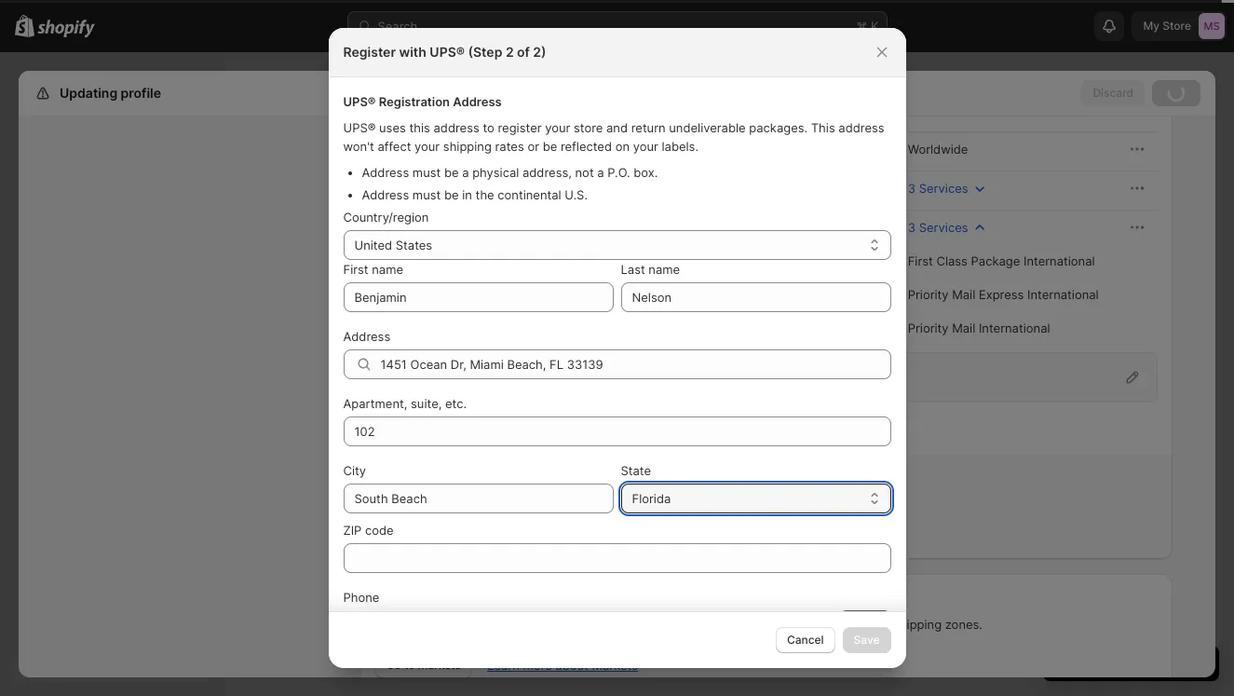 Task type: vqa. For each thing, say whether or not it's contained in the screenshot.
2nd Markets from the right
yes



Task type: locate. For each thing, give the bounding box(es) containing it.
2 vertical spatial shipping)
[[604, 220, 658, 235]]

package
[[971, 253, 1021, 268]]

packages.
[[749, 120, 808, 135]]

states
[[396, 238, 432, 253]]

1 vertical spatial mail
[[952, 321, 976, 335]]

k
[[871, 19, 879, 34]]

localized
[[732, 617, 783, 632]]

rates down physical
[[495, 181, 524, 196]]

and inside not covered by your shipping zones 0 countries and regions
[[476, 494, 498, 509]]

2 vertical spatial from
[[527, 220, 553, 235]]

0 vertical spatial mail
[[952, 287, 976, 302]]

shipping) down return
[[645, 142, 699, 157]]

cancel button
[[776, 627, 835, 653]]

ups®
[[430, 44, 465, 60], [343, 94, 376, 109], [343, 120, 376, 135], [386, 181, 419, 196]]

0 vertical spatial more
[[476, 591, 506, 606]]

priority
[[908, 287, 949, 302], [908, 321, 949, 335]]

3 for 3 services button at the top right of the page
[[908, 181, 916, 196]]

with down search
[[399, 44, 427, 60]]

0 horizontal spatial markets
[[418, 658, 461, 672]]

1 vertical spatial 3 services
[[908, 220, 969, 235]]

2 vertical spatial and
[[658, 617, 680, 632]]

first inside settings dialog
[[908, 253, 933, 268]]

international right package
[[1024, 253, 1095, 268]]

suite,
[[411, 396, 442, 411]]

with inside dialog
[[399, 44, 427, 60]]

shopify for usps (discounted rates from shopify shipping)
[[557, 220, 600, 235]]

be right or
[[543, 139, 557, 154]]

a up in
[[462, 165, 469, 180]]

express down first class package international
[[979, 287, 1024, 302]]

carrier name
[[388, 103, 462, 118]]

0 vertical spatial 3
[[908, 181, 916, 196]]

go
[[386, 658, 401, 672]]

services inside button
[[919, 181, 969, 196]]

p.o.
[[608, 165, 630, 180]]

1 vertical spatial (discounted
[[422, 181, 491, 196]]

1 vertical spatial more
[[523, 658, 552, 673]]

international down first class package international
[[1028, 287, 1099, 302]]

1 mail from the top
[[952, 287, 976, 302]]

services
[[908, 103, 958, 118], [919, 181, 969, 196], [919, 220, 969, 235]]

(discounted down in
[[422, 220, 491, 235]]

with left shopify-
[[493, 370, 517, 385]]

priority mail international
[[908, 321, 1051, 335]]

1 vertical spatial 3
[[908, 220, 916, 235]]

and
[[607, 120, 628, 135], [476, 494, 498, 509], [658, 617, 680, 632]]

settings dialog
[[19, 0, 1216, 696]]

ups® for ups® (discounted rates from shopify shipping)
[[386, 181, 419, 196]]

(discounted
[[463, 142, 532, 157], [422, 181, 491, 196], [422, 220, 491, 235]]

your up dhl express (discounted rates from shopify shipping)
[[545, 120, 571, 135]]

rates
[[495, 139, 524, 154], [535, 142, 565, 157], [495, 181, 524, 196], [494, 220, 524, 235]]

2 vertical spatial (discounted
[[422, 220, 491, 235]]

mail for international
[[952, 321, 976, 335]]

2 3 services from the top
[[908, 220, 969, 235]]

services up 3 services dropdown button
[[919, 181, 969, 196]]

shopify down not
[[557, 181, 601, 196]]

from for usps (discounted rates from shopify shipping)
[[527, 220, 553, 235]]

1 3 from the top
[[908, 181, 916, 196]]

address down dhl
[[362, 165, 409, 180]]

u.s.
[[565, 187, 588, 202]]

first down united
[[343, 262, 369, 277]]

and for selling
[[658, 617, 680, 632]]

search
[[378, 19, 418, 34]]

rates up address,
[[535, 142, 565, 157]]

a down places
[[520, 617, 527, 632]]

2 address from the left
[[839, 120, 885, 135]]

to left register
[[483, 120, 495, 135]]

2 vertical spatial shopify
[[557, 220, 600, 235]]

1 vertical spatial must
[[413, 187, 441, 202]]

City text field
[[343, 484, 614, 513]]

protected
[[433, 370, 489, 385]]

shopify
[[598, 142, 641, 157], [557, 181, 601, 196], [557, 220, 600, 235]]

shipping up countries/regions
[[407, 591, 458, 606]]

1 horizontal spatial first
[[908, 253, 933, 268]]

international for priority mail express international
[[1028, 287, 1099, 302]]

1 horizontal spatial name
[[431, 103, 462, 118]]

and down by
[[476, 494, 498, 509]]

1 horizontal spatial a
[[520, 617, 527, 632]]

undeliverable
[[669, 120, 746, 135]]

from for ups® (discounted rates from shopify shipping)
[[527, 181, 554, 196]]

1 3 services from the top
[[908, 181, 969, 196]]

shopify for ups® (discounted rates from shopify shipping)
[[557, 181, 601, 196]]

1 vertical spatial shopify
[[557, 181, 601, 196]]

First name text field
[[343, 282, 614, 312]]

register
[[343, 44, 396, 60]]

3 services up class
[[908, 220, 969, 235]]

1 vertical spatial services
[[919, 181, 969, 196]]

address right this
[[839, 120, 885, 135]]

1 vertical spatial be
[[444, 165, 459, 180]]

cancel
[[787, 633, 824, 647]]

1 vertical spatial shipping)
[[604, 181, 658, 196]]

0 horizontal spatial first
[[343, 262, 369, 277]]

first left class
[[908, 253, 933, 268]]

from down address,
[[527, 181, 554, 196]]

apartment, suite, etc.
[[343, 396, 467, 411]]

your right by
[[500, 471, 527, 486]]

3 services inside button
[[908, 181, 969, 196]]

1 horizontal spatial more
[[523, 658, 552, 673]]

3 services
[[908, 181, 969, 196], [908, 220, 969, 235]]

1 vertical spatial from
[[527, 181, 554, 196]]

to left start
[[573, 617, 585, 632]]

0 vertical spatial be
[[543, 139, 557, 154]]

0 vertical spatial express
[[414, 142, 459, 157]]

or
[[528, 139, 539, 154]]

uses
[[379, 120, 406, 135]]

shopify down "u.s."
[[557, 220, 600, 235]]

name for first name
[[372, 262, 404, 277]]

more left places
[[476, 591, 506, 606]]

priority mail express international
[[908, 287, 1099, 302]]

manage
[[683, 617, 729, 632]]

register
[[498, 120, 542, 135]]

markets down countries/regions
[[418, 658, 461, 672]]

2 vertical spatial services
[[919, 220, 969, 235]]

0 vertical spatial international
[[1024, 253, 1095, 268]]

0
[[409, 494, 416, 509]]

shipping up physical
[[443, 139, 492, 154]]

address down 'carrier name'
[[434, 120, 480, 135]]

from down continental
[[527, 220, 553, 235]]

services inside dropdown button
[[919, 220, 969, 235]]

first for first class package international
[[908, 253, 933, 268]]

in
[[462, 187, 472, 202]]

market
[[530, 617, 570, 632]]

a right not
[[598, 165, 604, 180]]

be left in
[[444, 187, 459, 202]]

1 horizontal spatial and
[[607, 120, 628, 135]]

0 horizontal spatial address
[[434, 120, 480, 135]]

3 down worldwide
[[908, 181, 916, 196]]

more
[[476, 591, 506, 606], [523, 658, 552, 673]]

1 vertical spatial with
[[493, 370, 517, 385]]

updating
[[60, 85, 118, 101]]

must down this
[[413, 165, 441, 180]]

0 vertical spatial and
[[607, 120, 628, 135]]

(step
[[468, 44, 503, 60]]

create zone button
[[397, 522, 489, 548]]

2 horizontal spatial and
[[658, 617, 680, 632]]

0 vertical spatial with
[[399, 44, 427, 60]]

1 priority from the top
[[908, 287, 949, 302]]

1 vertical spatial and
[[476, 494, 498, 509]]

rates down register
[[495, 139, 524, 154]]

ups® inside settings dialog
[[386, 181, 419, 196]]

services up class
[[919, 220, 969, 235]]

dhl
[[386, 142, 411, 157]]

1 horizontal spatial express
[[979, 287, 1024, 302]]

be inside ups® uses this address to register your store and return undeliverable packages. this address won't affect your shipping rates or be reflected on your labels.
[[543, 139, 557, 154]]

2 horizontal spatial name
[[649, 262, 680, 277]]

services for 3 services button at the top right of the page
[[919, 181, 969, 196]]

first inside register with ups® (step 2 of 2) dialog
[[343, 262, 369, 277]]

shipping
[[443, 139, 492, 154], [530, 471, 580, 486], [407, 591, 458, 606], [894, 617, 942, 632]]

register with ups® (step 2 of 2) dialog
[[0, 28, 1235, 668]]

mail down class
[[952, 287, 976, 302]]

(discounted down physical
[[422, 181, 491, 196]]

international down priority mail express international
[[979, 321, 1051, 335]]

shipping) up last
[[604, 220, 658, 235]]

services up worldwide
[[908, 103, 958, 118]]

2 horizontal spatial a
[[598, 165, 604, 180]]

1 vertical spatial priority
[[908, 321, 949, 335]]

mail for express
[[952, 287, 976, 302]]

more right learn
[[523, 658, 552, 673]]

be
[[543, 139, 557, 154], [444, 165, 459, 180], [444, 187, 459, 202]]

orders
[[391, 370, 430, 385]]

to up countries/regions
[[461, 591, 473, 606]]

0 horizontal spatial a
[[462, 165, 469, 180]]

1 horizontal spatial with
[[493, 370, 517, 385]]

a inside settings dialog
[[520, 617, 527, 632]]

address up country/region at top
[[362, 187, 409, 202]]

0 vertical spatial 3 services
[[908, 181, 969, 196]]

ZIP code text field
[[343, 543, 891, 573]]

go to markets
[[386, 658, 461, 672]]

selling
[[618, 617, 655, 632]]

0 vertical spatial services
[[908, 103, 958, 118]]

3 down 3 services button at the top right of the page
[[908, 220, 916, 235]]

2 3 from the top
[[908, 220, 916, 235]]

and up on
[[607, 120, 628, 135]]

markets right about
[[592, 658, 638, 673]]

0 vertical spatial shipping)
[[645, 142, 699, 157]]

calculated
[[824, 220, 885, 235]]

and right selling
[[658, 617, 680, 632]]

mail
[[952, 287, 976, 302], [952, 321, 976, 335]]

mail down priority mail express international
[[952, 321, 976, 335]]

ups® inside ups® uses this address to register your store and return undeliverable packages. this address won't affect your shipping rates or be reflected on your labels.
[[343, 120, 376, 135]]

0 vertical spatial must
[[413, 165, 441, 180]]

must
[[413, 165, 441, 180], [413, 187, 441, 202]]

ups® registration address
[[343, 94, 502, 109]]

ups® (discounted rates from shopify shipping)
[[386, 181, 658, 196]]

updating profile
[[60, 85, 161, 101]]

about
[[556, 658, 589, 673]]

3 services inside dropdown button
[[908, 220, 969, 235]]

shipping) for ups® (discounted rates from shopify shipping)
[[604, 181, 658, 196]]

must left in
[[413, 187, 441, 202]]

3 inside 3 services button
[[908, 181, 916, 196]]

2 priority from the top
[[908, 321, 949, 335]]

start
[[375, 591, 404, 606]]

address
[[453, 94, 502, 109], [362, 165, 409, 180], [362, 187, 409, 202], [343, 329, 391, 344]]

0 vertical spatial priority
[[908, 287, 949, 302]]

3 inside 3 services dropdown button
[[908, 220, 916, 235]]

express
[[414, 142, 459, 157], [979, 287, 1024, 302]]

international
[[1024, 253, 1095, 268], [1028, 287, 1099, 302], [979, 321, 1051, 335]]

shopify up 'p.o.'
[[598, 142, 641, 157]]

express down this
[[414, 142, 459, 157]]

phone
[[343, 590, 380, 605]]

this
[[409, 120, 430, 135]]

to right go
[[404, 658, 415, 672]]

3 services down worldwide
[[908, 181, 969, 196]]

2 mail from the top
[[952, 321, 976, 335]]

first for first name
[[343, 262, 369, 277]]

with
[[399, 44, 427, 60], [493, 370, 517, 385]]

1 vertical spatial international
[[1028, 287, 1099, 302]]

name inside button
[[431, 103, 462, 118]]

1 horizontal spatial address
[[839, 120, 885, 135]]

be left physical
[[444, 165, 459, 180]]

2 markets from the left
[[592, 658, 638, 673]]

last name
[[621, 262, 680, 277]]

0 horizontal spatial name
[[372, 262, 404, 277]]

first
[[908, 253, 933, 268], [343, 262, 369, 277]]

go to markets link
[[375, 652, 473, 678]]

(discounted up physical
[[463, 142, 532, 157]]

to down places
[[505, 617, 517, 632]]

0 horizontal spatial with
[[399, 44, 427, 60]]

1 vertical spatial express
[[979, 287, 1024, 302]]

3 services for 3 services button at the top right of the page
[[908, 181, 969, 196]]

services for 3 services dropdown button
[[919, 220, 969, 235]]

1 horizontal spatial markets
[[592, 658, 638, 673]]

settings
[[56, 85, 109, 101]]

1 markets from the left
[[418, 658, 461, 672]]

from down store
[[568, 142, 594, 157]]

shipping up 'regions'
[[530, 471, 580, 486]]

shipping left zones.
[[894, 617, 942, 632]]

register with ups® (step 2 of 2)
[[343, 44, 547, 60]]

add countries/regions to a market to start selling and manage localized settings, including shipping zones.
[[375, 617, 983, 632]]

zip code
[[343, 523, 394, 538]]

page loading bar progress bar
[[0, 0, 1235, 3]]

shipping) down 'p.o.'
[[604, 181, 658, 196]]

labels.
[[662, 139, 699, 154]]

(discounted for ups®
[[422, 181, 491, 196]]

0 horizontal spatial and
[[476, 494, 498, 509]]

and inside ups® uses this address to register your store and return undeliverable packages. this address won't affect your shipping rates or be reflected on your labels.
[[607, 120, 628, 135]]



Task type: describe. For each thing, give the bounding box(es) containing it.
Last name text field
[[621, 282, 891, 312]]

2 vertical spatial international
[[979, 321, 1051, 335]]

with inside settings dialog
[[493, 370, 517, 385]]

learn more about markets link
[[487, 658, 638, 673]]

2)
[[533, 44, 547, 60]]

name for carrier name
[[431, 103, 462, 118]]

united states
[[355, 238, 432, 253]]

florida
[[632, 491, 671, 506]]

city
[[343, 463, 366, 478]]

etc.
[[445, 396, 467, 411]]

Apartment, suite, etc. text field
[[343, 417, 891, 446]]

0 vertical spatial from
[[568, 142, 594, 157]]

reflected
[[561, 139, 612, 154]]

ups® for ups® registration address
[[343, 94, 376, 109]]

powered
[[571, 370, 622, 385]]

0 countries and regions button
[[409, 488, 564, 514]]

physical
[[473, 165, 519, 180]]

3 services for 3 services dropdown button
[[908, 220, 969, 235]]

countries/regions
[[402, 617, 502, 632]]

shipping) for usps (discounted rates from shopify shipping)
[[604, 220, 658, 235]]

countries
[[420, 494, 473, 509]]

dhl express (discounted rates from shopify shipping)
[[386, 142, 699, 157]]

—
[[734, 220, 746, 235]]

zip
[[343, 523, 362, 538]]

code
[[365, 523, 394, 538]]

zones.
[[946, 617, 983, 632]]

address,
[[523, 165, 572, 180]]

class
[[937, 253, 968, 268]]

on
[[616, 139, 630, 154]]

3 services button
[[897, 214, 1000, 240]]

won't
[[343, 139, 374, 154]]

of
[[517, 44, 530, 60]]

rates inside ups® uses this address to register your store and return undeliverable packages. this address won't affect your shipping rates or be reflected on your labels.
[[495, 139, 524, 154]]

usps (discounted rates from shopify shipping)
[[386, 220, 658, 235]]

not
[[409, 471, 430, 486]]

name for last name
[[649, 262, 680, 277]]

profile
[[121, 85, 161, 101]]

worldwide
[[908, 142, 969, 157]]

1 must from the top
[[413, 165, 441, 180]]

create
[[409, 527, 447, 542]]

⌘
[[857, 19, 868, 34]]

address down first name
[[343, 329, 391, 344]]

places
[[509, 591, 547, 606]]

learn
[[487, 658, 520, 673]]

return
[[631, 120, 666, 135]]

first class package international
[[908, 253, 1095, 268]]

usps
[[386, 220, 418, 235]]

address must be a physical address, not a p.o. box. address must be in the continental u.s.
[[362, 165, 658, 202]]

3 for 3 services dropdown button
[[908, 220, 916, 235]]

regions
[[501, 494, 543, 509]]

0 vertical spatial (discounted
[[463, 142, 532, 157]]

2 must from the top
[[413, 187, 441, 202]]

box.
[[634, 165, 658, 180]]

covered
[[433, 471, 480, 486]]

carrier name button
[[385, 93, 484, 129]]

⌘ k
[[857, 19, 879, 34]]

apartment,
[[343, 396, 408, 411]]

and for countries
[[476, 494, 498, 509]]

by
[[483, 471, 497, 486]]

international for first class package international
[[1024, 253, 1095, 268]]

carrier
[[388, 103, 427, 118]]

1 address from the left
[[434, 120, 480, 135]]

rates down continental
[[494, 220, 524, 235]]

create zone
[[409, 527, 478, 542]]

0 vertical spatial shopify
[[598, 142, 641, 157]]

last
[[621, 262, 645, 277]]

your down return
[[633, 139, 659, 154]]

settings,
[[786, 617, 835, 632]]

Address text field
[[381, 349, 891, 379]]

shopify-
[[520, 370, 571, 385]]

start shipping to more places
[[375, 591, 547, 606]]

a for market
[[520, 617, 527, 632]]

including
[[839, 617, 890, 632]]

shipping inside not covered by your shipping zones 0 countries and regions
[[530, 471, 580, 486]]

affect
[[378, 139, 411, 154]]

registration
[[379, 94, 450, 109]]

orders protected with shopify-powered
[[391, 370, 622, 385]]

to inside ups® uses this address to register your store and return undeliverable packages. this address won't affect your shipping rates or be reflected on your labels.
[[483, 120, 495, 135]]

0 horizontal spatial more
[[476, 591, 506, 606]]

start
[[588, 617, 615, 632]]

2
[[506, 44, 514, 60]]

(discounted for usps
[[422, 220, 491, 235]]

priority for priority mail express international
[[908, 287, 949, 302]]

shopify image
[[37, 19, 95, 38]]

your inside not covered by your shipping zones 0 countries and regions
[[500, 471, 527, 486]]

not
[[575, 165, 594, 180]]

priority for priority mail international
[[908, 321, 949, 335]]

ups® uses this address to register your store and return undeliverable packages. this address won't affect your shipping rates or be reflected on your labels.
[[343, 120, 885, 154]]

add
[[375, 617, 398, 632]]

state
[[621, 463, 651, 478]]

address up register
[[453, 94, 502, 109]]

first name
[[343, 262, 404, 277]]

shipping inside ups® uses this address to register your store and return undeliverable packages. this address won't affect your shipping rates or be reflected on your labels.
[[443, 139, 492, 154]]

united
[[355, 238, 392, 253]]

learn more about markets
[[487, 658, 638, 673]]

and for store
[[607, 120, 628, 135]]

a for physical
[[462, 165, 469, 180]]

continental
[[498, 187, 562, 202]]

0 horizontal spatial express
[[414, 142, 459, 157]]

store
[[574, 120, 603, 135]]

zones
[[583, 471, 618, 486]]

this
[[811, 120, 836, 135]]

your down this
[[415, 139, 440, 154]]

3 services button
[[897, 175, 1000, 201]]

2 vertical spatial be
[[444, 187, 459, 202]]

ups® for ups® uses this address to register your store and return undeliverable packages. this address won't affect your shipping rates or be reflected on your labels.
[[343, 120, 376, 135]]



